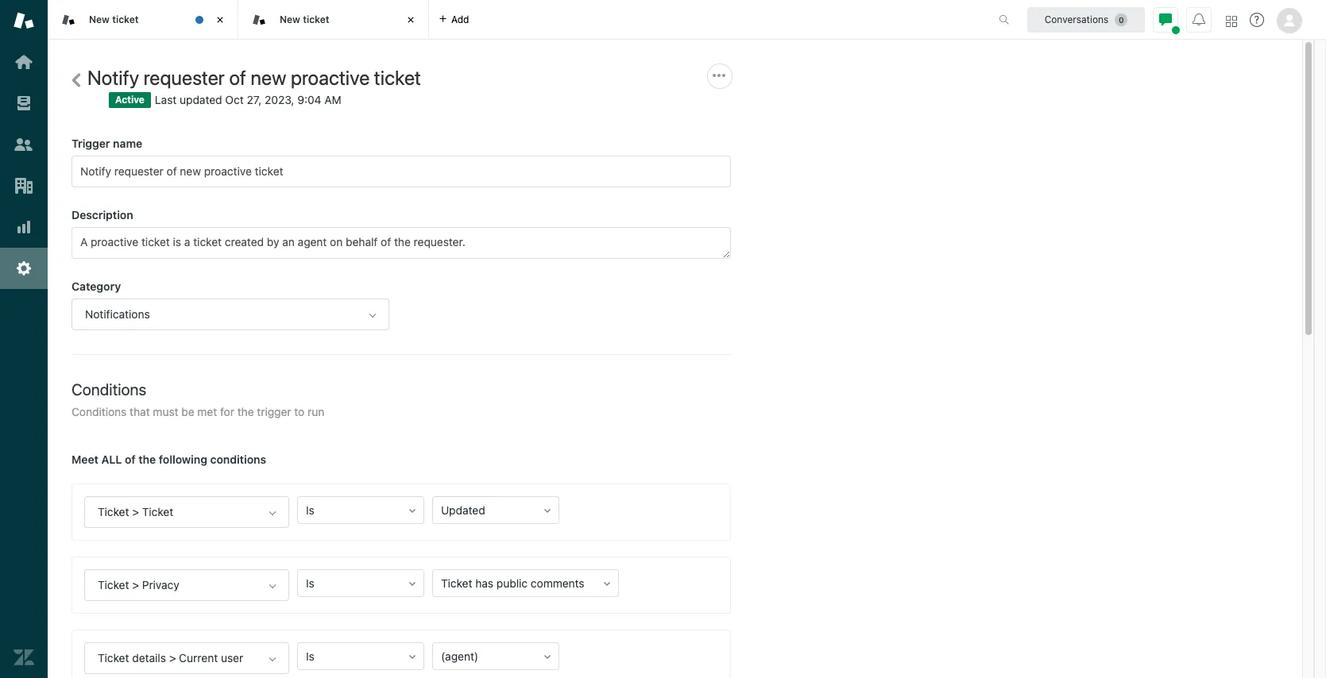 Task type: vqa. For each thing, say whether or not it's contained in the screenshot.
Security to the right
no



Task type: describe. For each thing, give the bounding box(es) containing it.
notifications image
[[1193, 13, 1205, 26]]

2 close image from the left
[[403, 12, 419, 28]]

2 new ticket from the left
[[280, 13, 329, 25]]

2 ticket from the left
[[303, 13, 329, 25]]

2 new ticket tab from the left
[[238, 0, 429, 40]]

customers image
[[14, 134, 34, 155]]

conversations
[[1045, 13, 1109, 25]]

zendesk support image
[[14, 10, 34, 31]]

button displays agent's chat status as online. image
[[1159, 13, 1172, 26]]

conversations button
[[1027, 7, 1145, 32]]

get help image
[[1250, 13, 1264, 27]]

get started image
[[14, 52, 34, 72]]

zendesk image
[[14, 648, 34, 668]]

1 new from the left
[[89, 13, 110, 25]]

main element
[[0, 0, 48, 679]]



Task type: locate. For each thing, give the bounding box(es) containing it.
0 horizontal spatial close image
[[212, 12, 228, 28]]

admin image
[[14, 258, 34, 279]]

1 horizontal spatial new ticket
[[280, 13, 329, 25]]

2 new from the left
[[280, 13, 300, 25]]

0 horizontal spatial new
[[89, 13, 110, 25]]

reporting image
[[14, 217, 34, 238]]

close image
[[212, 12, 228, 28], [403, 12, 419, 28]]

add
[[451, 13, 469, 25]]

new ticket tab
[[48, 0, 238, 40], [238, 0, 429, 40]]

tabs tab list
[[48, 0, 982, 40]]

ticket
[[112, 13, 139, 25], [303, 13, 329, 25]]

0 horizontal spatial ticket
[[112, 13, 139, 25]]

new
[[89, 13, 110, 25], [280, 13, 300, 25]]

add button
[[429, 0, 479, 39]]

1 horizontal spatial ticket
[[303, 13, 329, 25]]

0 horizontal spatial new ticket
[[89, 13, 139, 25]]

1 new ticket from the left
[[89, 13, 139, 25]]

1 horizontal spatial new
[[280, 13, 300, 25]]

1 new ticket tab from the left
[[48, 0, 238, 40]]

views image
[[14, 93, 34, 114]]

1 close image from the left
[[212, 12, 228, 28]]

1 horizontal spatial close image
[[403, 12, 419, 28]]

new ticket
[[89, 13, 139, 25], [280, 13, 329, 25]]

zendesk products image
[[1226, 15, 1237, 27]]

1 ticket from the left
[[112, 13, 139, 25]]

organizations image
[[14, 176, 34, 196]]



